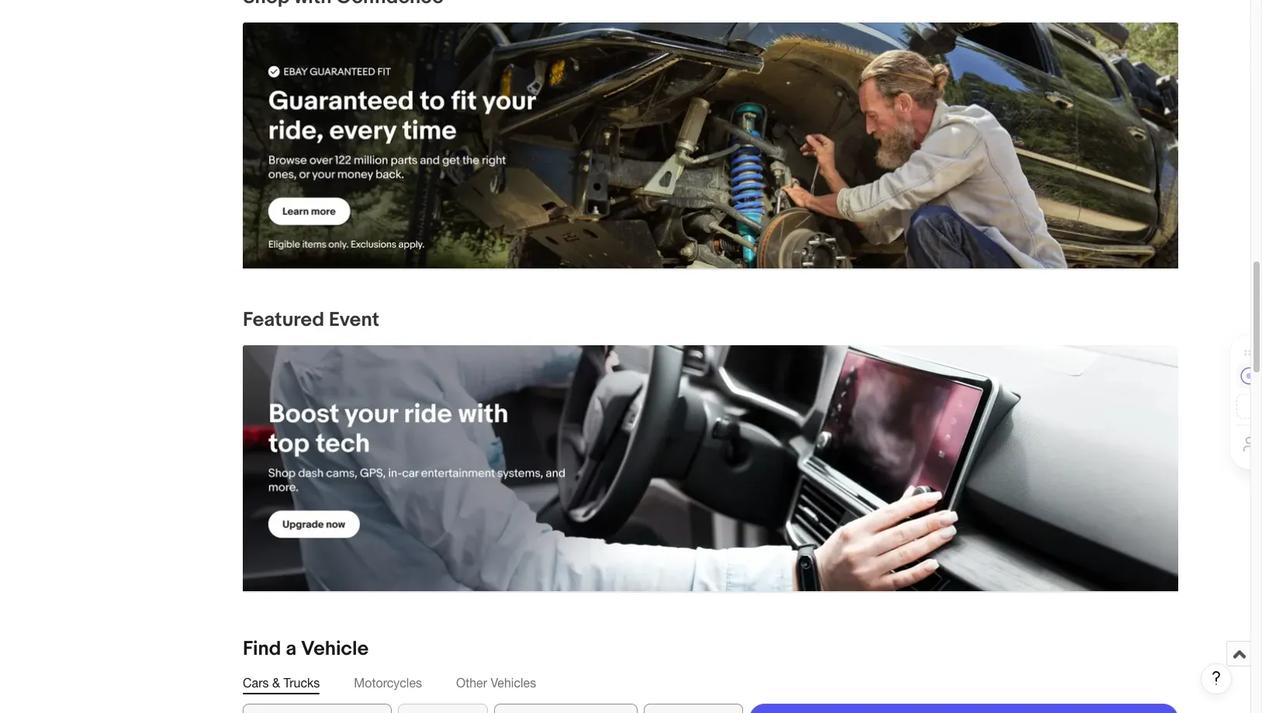 Task type: vqa. For each thing, say whether or not it's contained in the screenshot.
&
yes



Task type: describe. For each thing, give the bounding box(es) containing it.
boost your ride with top tech image
[[243, 345, 1179, 592]]

guaranteed to fit your ride, every time image
[[243, 23, 1179, 269]]

cars & trucks
[[243, 676, 320, 690]]

vehicles
[[491, 676, 536, 690]]

none text field the boost your ride with top tech
[[243, 345, 1179, 592]]

event
[[329, 308, 379, 332]]

find
[[243, 637, 281, 661]]

find a vehicle
[[243, 637, 369, 661]]

vehicle
[[301, 637, 369, 661]]

featured
[[243, 308, 324, 332]]

none text field "guaranteed to fit your ride, every time"
[[243, 23, 1179, 269]]

other vehicles
[[456, 676, 536, 690]]

cars
[[243, 676, 269, 690]]

&
[[272, 676, 280, 690]]

other
[[456, 676, 487, 690]]



Task type: locate. For each thing, give the bounding box(es) containing it.
None text field
[[243, 23, 1179, 269], [243, 345, 1179, 592]]

1 none text field from the top
[[243, 23, 1179, 269]]

tab list containing cars & trucks
[[243, 675, 1179, 692]]

tab list
[[243, 675, 1179, 692]]

featured event
[[243, 308, 379, 332]]

help, opens dialogs image
[[1209, 670, 1224, 686]]

a
[[286, 637, 297, 661]]

trucks
[[284, 676, 320, 690]]

0 vertical spatial none text field
[[243, 23, 1179, 269]]

motorcycles
[[354, 676, 422, 690]]

2 none text field from the top
[[243, 345, 1179, 592]]

1 vertical spatial none text field
[[243, 345, 1179, 592]]



